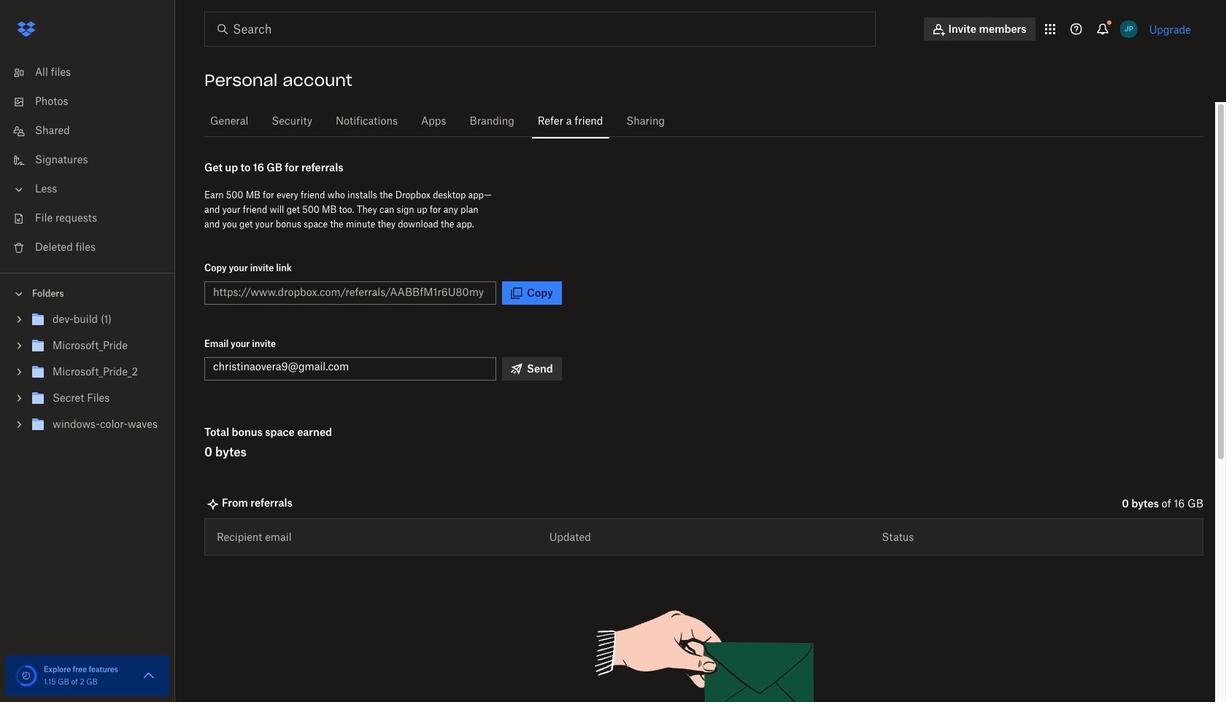 Task type: describe. For each thing, give the bounding box(es) containing it.
Search text field
[[233, 20, 845, 38]]

quota usage progress bar
[[15, 665, 38, 688]]



Task type: vqa. For each thing, say whether or not it's contained in the screenshot.
Quota usage Progress Bar
yes



Task type: locate. For each thing, give the bounding box(es) containing it.
tab list
[[204, 102, 1204, 139]]

None text field
[[213, 285, 484, 301]]

dropbox image
[[12, 15, 41, 44]]

list
[[0, 50, 175, 273]]

group
[[0, 304, 175, 450]]

less image
[[12, 182, 26, 197]]

None text field
[[213, 359, 488, 375]]



